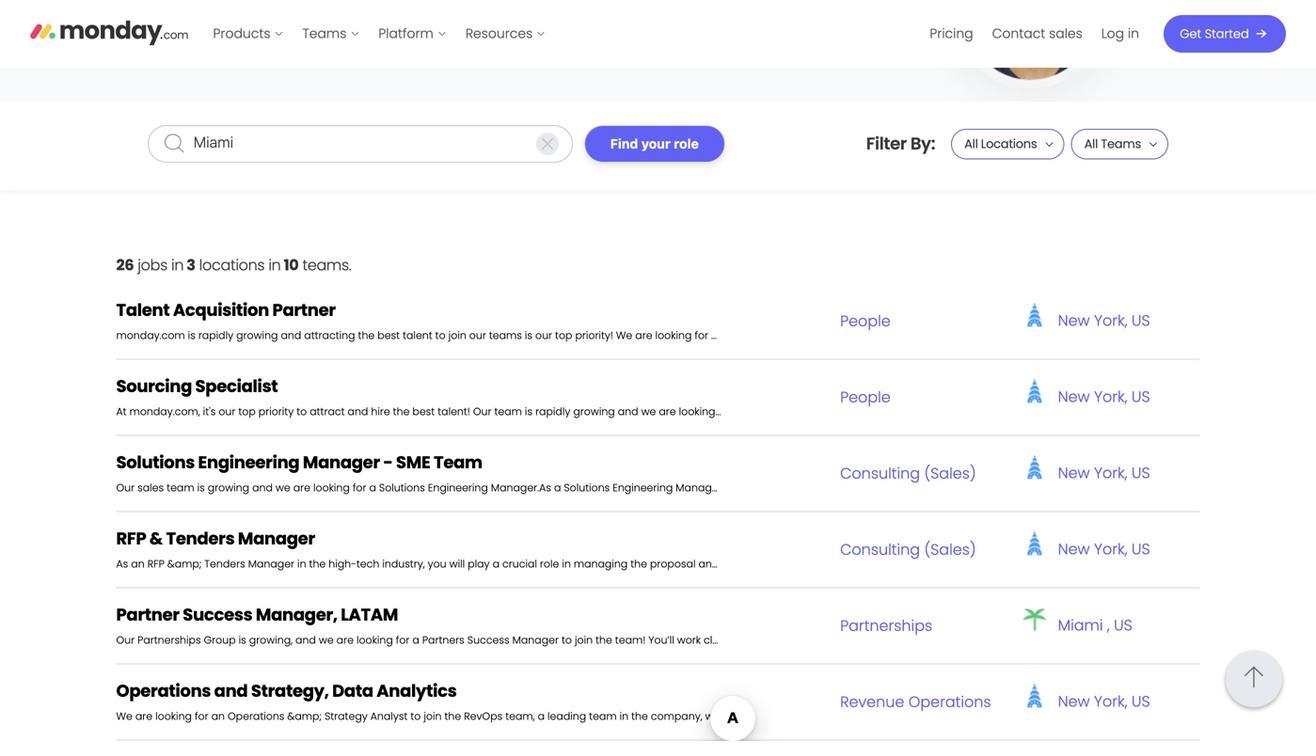 Task type: locate. For each thing, give the bounding box(es) containing it.
the right attracting
[[358, 328, 375, 343]]

analyst
[[370, 709, 408, 724]]

1 horizontal spatial join
[[448, 328, 466, 343]]

1 horizontal spatial of
[[892, 709, 902, 724]]

our
[[469, 328, 486, 343], [535, 328, 552, 343], [219, 405, 236, 419], [765, 633, 782, 648]]

3
[[186, 254, 195, 276]]

the left proposal
[[630, 557, 647, 571]]

a inside rfp & tenders manager as an rfp &amp; tenders manager in the high-tech industry, you will play a crucial role in managing the proposal and tender processes to secure busine
[[493, 557, 500, 571]]

1 horizontal spatial success
[[467, 633, 509, 648]]

growing down it's
[[208, 481, 249, 495]]

team right the talent!
[[494, 405, 522, 419]]

growing inside sourcing specialist at monday.com, it's our top priority to attract and hire the best talent! our team is rapidly growing and we are looking for an experienced and strate
[[573, 405, 615, 419]]

all inside popup button
[[1084, 135, 1098, 152]]

engineering up proposal
[[613, 481, 673, 495]]

0 horizontal spatial top
[[238, 405, 256, 419]]

is up solutions engineering manager - sme team our sales team is growing and we are looking for a solutions engineering manager.as a solutions engineering manager at monday, you'll play a critical
[[525, 405, 533, 419]]

operations down group
[[116, 679, 211, 703]]

started
[[1205, 25, 1249, 42]]

our right the talent!
[[473, 405, 492, 419]]

join down analytics
[[424, 709, 442, 724]]

1 vertical spatial top
[[238, 405, 256, 419]]

0 vertical spatial growing
[[236, 328, 278, 343]]

1 horizontal spatial team
[[494, 405, 522, 419]]

critical
[[850, 481, 884, 495]]

role
[[674, 136, 699, 151], [540, 557, 559, 571]]

0 vertical spatial tenders
[[166, 527, 235, 551]]

1 list from the left
[[204, 0, 555, 68]]

you
[[428, 557, 447, 571]]

tech
[[356, 557, 379, 571]]

1 vertical spatial sales
[[137, 481, 164, 495]]

1 people from the top
[[840, 310, 891, 332]]

4 york, from the top
[[1094, 538, 1127, 560]]

our right with
[[765, 633, 782, 648]]

1 vertical spatial play
[[468, 557, 490, 571]]

3 new from the top
[[1058, 462, 1090, 483]]

consulting (sales)
[[840, 463, 976, 484], [840, 539, 976, 560]]

best
[[377, 328, 400, 343], [412, 405, 435, 419]]

0 horizontal spatial we
[[116, 709, 133, 724]]

0 horizontal spatial best
[[377, 328, 400, 343]]

growing inside talent acquisition partner monday.com is rapidly growing and attracting the best talent to join our teams is our top priority! we are looking for an experienced and strategic ta
[[236, 328, 278, 343]]

operations and strategy, data analytics we are looking for an operations &amp; strategy analyst to join the revops team, a leading team in the company, which supports hundreds of millions of
[[116, 679, 902, 724]]

2 vertical spatial growing
[[208, 481, 249, 495]]

as
[[116, 557, 128, 571]]

1 consulting from the top
[[840, 463, 920, 484]]

play right you'll
[[815, 481, 837, 495]]

an inside rfp & tenders manager as an rfp &amp; tenders manager in the high-tech industry, you will play a crucial role in managing the proposal and tender processes to secure busine
[[131, 557, 145, 571]]

1 vertical spatial rapidly
[[535, 405, 570, 419]]

join
[[448, 328, 466, 343], [575, 633, 593, 648], [424, 709, 442, 724]]

1 horizontal spatial sales
[[1049, 24, 1083, 43]]

looking inside solutions engineering manager - sme team our sales team is growing and we are looking for a solutions engineering manager.as a solutions engineering manager at monday, you'll play a critical
[[313, 481, 350, 495]]

2 vertical spatial we
[[319, 633, 334, 648]]

2 horizontal spatial join
[[575, 633, 593, 648]]

4 new from the top
[[1058, 538, 1090, 560]]

1 vertical spatial join
[[575, 633, 593, 648]]

a left critical
[[840, 481, 847, 495]]

0 vertical spatial consulting (sales)
[[840, 463, 976, 484]]

2 new york, us from the top
[[1058, 386, 1150, 407]]

join left team!
[[575, 633, 593, 648]]

2 new from the top
[[1058, 386, 1090, 407]]

to inside operations and strategy, data analytics we are looking for an operations &amp; strategy analyst to join the revops team, a leading team in the company, which supports hundreds of millions of
[[410, 709, 421, 724]]

1 horizontal spatial solutions
[[379, 481, 425, 495]]

our down 'as'
[[116, 633, 135, 648]]

1 horizontal spatial teams
[[1101, 135, 1141, 152]]

looking inside operations and strategy, data analytics we are looking for an operations &amp; strategy analyst to join the revops team, a leading team in the company, which supports hundreds of millions of
[[155, 709, 192, 724]]

0 horizontal spatial play
[[468, 557, 490, 571]]

platform
[[379, 24, 433, 43]]

new for operations and strategy, data analytics
[[1058, 691, 1090, 712]]

5 york, from the top
[[1094, 691, 1127, 712]]

3 new york, us from the top
[[1058, 462, 1150, 483]]

0 vertical spatial top
[[555, 328, 572, 343]]

york, for sourcing specialist
[[1094, 386, 1127, 407]]

1 vertical spatial rfp
[[147, 557, 164, 571]]

role right crucial
[[540, 557, 559, 571]]

revenue operations
[[840, 691, 991, 713]]

1 new york, us from the top
[[1058, 310, 1150, 331]]

0 horizontal spatial engineering
[[198, 451, 299, 475]]

0 vertical spatial role
[[674, 136, 699, 151]]

all right locations
[[1084, 135, 1098, 152]]

1 horizontal spatial play
[[815, 481, 837, 495]]

all left locations
[[964, 135, 978, 152]]

top left priority!
[[555, 328, 572, 343]]

1 horizontal spatial all
[[1084, 135, 1098, 152]]

(sales) right the busine
[[924, 539, 976, 560]]

0 horizontal spatial we
[[276, 481, 290, 495]]

new
[[1058, 310, 1090, 331], [1058, 386, 1090, 407], [1058, 462, 1090, 483], [1058, 538, 1090, 560], [1058, 691, 1090, 712]]

a up tech
[[369, 481, 376, 495]]

leading
[[548, 709, 586, 724]]

0 vertical spatial we
[[641, 405, 656, 419]]

is right group
[[239, 633, 246, 648]]

sme
[[396, 451, 430, 475]]

growing down acquisition at the left of page
[[236, 328, 278, 343]]

new for sourcing specialist
[[1058, 386, 1090, 407]]

we inside partner success manager, latam our partnerships group is growing, and we are looking for a partners success manager to join the team! you'll work closely with our business partners
[[319, 633, 334, 648]]

4 new york, us from the top
[[1058, 538, 1150, 560]]

experienced left strategic
[[728, 328, 791, 343]]

success
[[183, 603, 252, 627], [467, 633, 509, 648]]

26 jobs in 3 locations in 10 teams.
[[116, 254, 351, 276]]

0 vertical spatial we
[[616, 328, 632, 343]]

0 vertical spatial people
[[840, 310, 891, 332]]

contact sales button
[[983, 19, 1092, 49]]

0 horizontal spatial all
[[964, 135, 978, 152]]

consulting down strate
[[840, 463, 920, 484]]

high-
[[329, 557, 356, 571]]

2 of from the left
[[892, 709, 902, 724]]

will
[[449, 557, 465, 571]]

locations
[[981, 135, 1037, 152]]

2 york, from the top
[[1094, 386, 1127, 407]]

priority
[[258, 405, 294, 419]]

experienced left strate
[[751, 405, 815, 419]]

0 horizontal spatial of
[[838, 709, 848, 724]]

0 horizontal spatial rfp
[[116, 527, 146, 551]]

us for rfp & tenders manager
[[1132, 538, 1150, 560]]

2 (sales) from the top
[[924, 539, 976, 560]]

solutions down sme
[[379, 481, 425, 495]]

the right hire
[[393, 405, 410, 419]]

best inside talent acquisition partner monday.com is rapidly growing and attracting the best talent to join our teams is our top priority! we are looking for an experienced and strategic ta
[[377, 328, 400, 343]]

join right talent
[[448, 328, 466, 343]]

1 vertical spatial success
[[467, 633, 509, 648]]

1 horizontal spatial rapidly
[[535, 405, 570, 419]]

people for talent acquisition partner
[[840, 310, 891, 332]]

1 horizontal spatial best
[[412, 405, 435, 419]]

people
[[840, 310, 891, 332], [840, 387, 891, 408]]

2 consulting from the top
[[840, 539, 920, 560]]

all for all locations
[[964, 135, 978, 152]]

0 vertical spatial teams
[[302, 24, 347, 43]]

monday,
[[738, 481, 784, 495]]

sales up &
[[137, 481, 164, 495]]

0 horizontal spatial partner
[[116, 603, 179, 627]]

solutions
[[116, 451, 195, 475], [379, 481, 425, 495], [564, 481, 610, 495]]

is down it's
[[197, 481, 205, 495]]

rapidly inside talent acquisition partner monday.com is rapidly growing and attracting the best talent to join our teams is our top priority! we are looking for an experienced and strategic ta
[[198, 328, 233, 343]]

experienced inside talent acquisition partner monday.com is rapidly growing and attracting the best talent to join our teams is our top priority! we are looking for an experienced and strategic ta
[[728, 328, 791, 343]]

2 vertical spatial our
[[116, 633, 135, 648]]

-
[[383, 451, 393, 475]]

1 vertical spatial we
[[116, 709, 133, 724]]

partnerships left group
[[137, 633, 201, 648]]

solutions down at monday.com, at the bottom of the page
[[116, 451, 195, 475]]

0 horizontal spatial role
[[540, 557, 559, 571]]

0 vertical spatial join
[[448, 328, 466, 343]]

1 all from the left
[[964, 135, 978, 152]]

team inside solutions engineering manager - sme team our sales team is growing and we are looking for a solutions engineering manager.as a solutions engineering manager at monday, you'll play a critical
[[167, 481, 194, 495]]

sales right 'contact'
[[1049, 24, 1083, 43]]

1 vertical spatial consulting (sales)
[[840, 539, 976, 560]]

1 vertical spatial our
[[116, 481, 135, 495]]

1 (sales) from the top
[[924, 463, 976, 484]]

list containing pricing
[[920, 0, 1149, 68]]

sales
[[1049, 24, 1083, 43], [137, 481, 164, 495]]

platform link
[[369, 19, 456, 49]]

0 horizontal spatial rapidly
[[198, 328, 233, 343]]

the
[[358, 328, 375, 343], [393, 405, 410, 419], [309, 557, 326, 571], [630, 557, 647, 571], [596, 633, 612, 648], [444, 709, 461, 724], [631, 709, 648, 724]]

0 vertical spatial partner
[[272, 298, 336, 322]]

an inside talent acquisition partner monday.com is rapidly growing and attracting the best talent to join our teams is our top priority! we are looking for an experienced and strategic ta
[[711, 328, 725, 343]]

best left the talent!
[[412, 405, 435, 419]]

solutions right the manager.as
[[564, 481, 610, 495]]

an inside sourcing specialist at monday.com, it's our top priority to attract and hire the best talent! our team is rapidly growing and we are looking for an experienced and strate
[[735, 405, 748, 419]]

a left "partners"
[[412, 633, 419, 648]]

(sales)
[[924, 463, 976, 484], [924, 539, 976, 560]]

and inside solutions engineering manager - sme team our sales team is growing and we are looking for a solutions engineering manager.as a solutions engineering manager at monday, you'll play a critical
[[252, 481, 273, 495]]

to left secure
[[814, 557, 824, 571]]

ta
[[866, 328, 878, 343]]

people down ta
[[840, 387, 891, 408]]

jobs
[[138, 254, 167, 276]]

3 york, from the top
[[1094, 462, 1127, 483]]

our up 'as'
[[116, 481, 135, 495]]

of left millions
[[838, 709, 848, 724]]

0 horizontal spatial partnerships
[[137, 633, 201, 648]]

2 vertical spatial join
[[424, 709, 442, 724]]

join inside partner success manager, latam our partnerships group is growing, and we are looking for a partners success manager to join the team! you'll work closely with our business partners
[[575, 633, 593, 648]]

rapidly
[[198, 328, 233, 343], [535, 405, 570, 419]]

partner success manager, latam our partnerships group is growing, and we are looking for a partners success manager to join the team! you'll work closely with our business partners
[[116, 603, 876, 648]]

in left 3
[[171, 254, 184, 276]]

1 vertical spatial team
[[167, 481, 194, 495]]

experienced inside sourcing specialist at monday.com, it's our top priority to attract and hire the best talent! our team is rapidly growing and we are looking for an experienced and strate
[[751, 405, 815, 419]]

success up group
[[183, 603, 252, 627]]

to left attract
[[297, 405, 307, 419]]

2 list from the left
[[920, 0, 1149, 68]]

0 vertical spatial (sales)
[[924, 463, 976, 484]]

0 vertical spatial rapidly
[[198, 328, 233, 343]]

1 new from the top
[[1058, 310, 1090, 331]]

1 vertical spatial experienced
[[751, 405, 815, 419]]

monday.com
[[116, 328, 185, 343]]

rfp down &
[[147, 557, 164, 571]]

team down at monday.com, at the bottom of the page
[[167, 481, 194, 495]]

partner down 'as'
[[116, 603, 179, 627]]

hundreds
[[786, 709, 835, 724]]

1 vertical spatial best
[[412, 405, 435, 419]]

(sales) right critical
[[924, 463, 976, 484]]

0 vertical spatial play
[[815, 481, 837, 495]]

0 vertical spatial rfp
[[116, 527, 146, 551]]

us for operations and strategy, data analytics
[[1132, 691, 1150, 712]]

1 vertical spatial teams
[[1101, 135, 1141, 152]]

the left team!
[[596, 633, 612, 648]]

0 horizontal spatial team
[[167, 481, 194, 495]]

1 horizontal spatial partnerships
[[840, 615, 932, 636]]

us for partner success manager, latam
[[1114, 615, 1132, 636]]

resources
[[465, 24, 533, 43]]

play
[[815, 481, 837, 495], [468, 557, 490, 571]]

rfp
[[116, 527, 146, 551], [147, 557, 164, 571]]

us for talent acquisition partner
[[1132, 310, 1150, 331]]

1 horizontal spatial list
[[920, 0, 1149, 68]]

success right "partners"
[[467, 633, 509, 648]]

strategic
[[817, 328, 863, 343]]

rapidly up solutions engineering manager - sme team our sales team is growing and we are looking for a solutions engineering manager.as a solutions engineering manager at monday, you'll play a critical
[[535, 405, 570, 419]]

1 vertical spatial consulting
[[840, 539, 920, 560]]

to
[[435, 328, 446, 343], [297, 405, 307, 419], [814, 557, 824, 571], [562, 633, 572, 648], [410, 709, 421, 724]]

operations
[[116, 679, 211, 703], [908, 691, 991, 713], [228, 709, 284, 724]]

operations down strategy,
[[228, 709, 284, 724]]

york, for solutions engineering manager - sme team
[[1094, 462, 1127, 483]]

is right teams
[[525, 328, 532, 343]]

top
[[555, 328, 572, 343], [238, 405, 256, 419]]

1 horizontal spatial top
[[555, 328, 572, 343]]

for inside partner success manager, latam our partnerships group is growing, and we are looking for a partners success manager to join the team! you'll work closely with our business partners
[[396, 633, 410, 648]]

for inside sourcing specialist at monday.com, it's our top priority to attract and hire the best talent! our team is rapidly growing and we are looking for an experienced and strate
[[718, 405, 732, 419]]

team in
[[589, 709, 628, 724]]

2 horizontal spatial we
[[641, 405, 656, 419]]

are inside talent acquisition partner monday.com is rapidly growing and attracting the best talent to join our teams is our top priority! we are looking for an experienced and strategic ta
[[635, 328, 652, 343]]

1 vertical spatial we
[[276, 481, 290, 495]]

new for rfp & tenders manager
[[1058, 538, 1090, 560]]

looking inside sourcing specialist at monday.com, it's our top priority to attract and hire the best talent! our team is rapidly growing and we are looking for an experienced and strate
[[679, 405, 715, 419]]

looking inside talent acquisition partner monday.com is rapidly growing and attracting the best talent to join our teams is our top priority! we are looking for an experienced and strategic ta
[[655, 328, 692, 343]]

to right talent
[[435, 328, 446, 343]]

our right it's
[[219, 405, 236, 419]]

team
[[494, 405, 522, 419], [167, 481, 194, 495]]

a right team,
[[538, 709, 545, 724]]

2 people from the top
[[840, 387, 891, 408]]

we inside sourcing specialist at monday.com, it's our top priority to attract and hire the best talent! our team is rapidly growing and we are looking for an experienced and strate
[[641, 405, 656, 419]]

consulting
[[840, 463, 920, 484], [840, 539, 920, 560]]

closely
[[704, 633, 739, 648]]

are
[[635, 328, 652, 343], [659, 405, 676, 419], [293, 481, 310, 495], [336, 633, 354, 648], [135, 709, 153, 724]]

all inside popup button
[[964, 135, 978, 152]]

5 new york, us from the top
[[1058, 691, 1150, 712]]

top down specialist
[[238, 405, 256, 419]]

partner inside partner success manager, latam our partnerships group is growing, and we are looking for a partners success manager to join the team! you'll work closely with our business partners
[[116, 603, 179, 627]]

role right "your"
[[674, 136, 699, 151]]

1 vertical spatial &amp;
[[287, 709, 322, 724]]

people up strate
[[840, 310, 891, 332]]

consulting (sales) for solutions engineering manager - sme team
[[840, 463, 976, 484]]

consulting (sales) down strate
[[840, 463, 976, 484]]

is inside sourcing specialist at monday.com, it's our top priority to attract and hire the best talent! our team is rapidly growing and we are looking for an experienced and strate
[[525, 405, 533, 419]]

1 york, from the top
[[1094, 310, 1127, 331]]

tenders right &
[[166, 527, 235, 551]]

1 consulting (sales) from the top
[[840, 463, 976, 484]]

engineering
[[198, 451, 299, 475], [428, 481, 488, 495], [613, 481, 673, 495]]

acquisition
[[173, 298, 269, 322]]

1 vertical spatial people
[[840, 387, 891, 408]]

partner inside talent acquisition partner monday.com is rapidly growing and attracting the best talent to join our teams is our top priority! we are looking for an experienced and strategic ta
[[272, 298, 336, 322]]

all for all teams
[[1084, 135, 1098, 152]]

1 horizontal spatial &amp;
[[287, 709, 322, 724]]

0 vertical spatial sales
[[1049, 24, 1083, 43]]

0 horizontal spatial &amp;
[[167, 557, 202, 571]]

is
[[188, 328, 195, 343], [525, 328, 532, 343], [525, 405, 533, 419], [197, 481, 205, 495], [239, 633, 246, 648]]

5 new from the top
[[1058, 691, 1090, 712]]

new for solutions engineering manager - sme team
[[1058, 462, 1090, 483]]

the inside talent acquisition partner monday.com is rapidly growing and attracting the best talent to join our teams is our top priority! we are looking for an experienced and strategic ta
[[358, 328, 375, 343]]

growing down priority!
[[573, 405, 615, 419]]

1 horizontal spatial we
[[319, 633, 334, 648]]

with
[[742, 633, 763, 648]]

your
[[641, 136, 671, 151]]

0 horizontal spatial join
[[424, 709, 442, 724]]

0 vertical spatial consulting
[[840, 463, 920, 484]]

top inside sourcing specialist at monday.com, it's our top priority to attract and hire the best talent! our team is rapidly growing and we are looking for an experienced and strate
[[238, 405, 256, 419]]

0 vertical spatial experienced
[[728, 328, 791, 343]]

1 vertical spatial partner
[[116, 603, 179, 627]]

growing,
[[249, 633, 293, 648]]

2 horizontal spatial solutions
[[564, 481, 610, 495]]

a left crucial
[[493, 557, 500, 571]]

list
[[204, 0, 555, 68], [920, 0, 1149, 68]]

a inside partner success manager, latam our partnerships group is growing, and we are looking for a partners success manager to join the team! you'll work closely with our business partners
[[412, 633, 419, 648]]

0 horizontal spatial success
[[183, 603, 252, 627]]

rfp left &
[[116, 527, 146, 551]]

our
[[473, 405, 492, 419], [116, 481, 135, 495], [116, 633, 135, 648]]

to down analytics
[[410, 709, 421, 724]]

to inside partner success manager, latam our partnerships group is growing, and we are looking for a partners success manager to join the team! you'll work closely with our business partners
[[562, 633, 572, 648]]

0 vertical spatial our
[[473, 405, 492, 419]]

resources link
[[456, 19, 555, 49]]

2 all from the left
[[1084, 135, 1098, 152]]

the right team in
[[631, 709, 648, 724]]

to inside talent acquisition partner monday.com is rapidly growing and attracting the best talent to join our teams is our top priority! we are looking for an experienced and strategic ta
[[435, 328, 446, 343]]

manager
[[303, 451, 380, 475], [676, 481, 722, 495], [238, 527, 315, 551], [248, 557, 294, 571], [512, 633, 559, 648]]

tenders up group
[[204, 557, 245, 571]]

rfp & tenders manager as an rfp &amp; tenders manager in the high-tech industry, you will play a crucial role in managing the proposal and tender processes to secure busine
[[116, 527, 899, 571]]

2 horizontal spatial operations
[[908, 691, 991, 713]]

1 horizontal spatial role
[[674, 136, 699, 151]]

our inside solutions engineering manager - sme team our sales team is growing and we are looking for a solutions engineering manager.as a solutions engineering manager at monday, you'll play a critical
[[116, 481, 135, 495]]

new york, us
[[1058, 310, 1150, 331], [1058, 386, 1150, 407], [1058, 462, 1150, 483], [1058, 538, 1150, 560], [1058, 691, 1150, 712]]

2 consulting (sales) from the top
[[840, 539, 976, 560]]

an inside operations and strategy, data analytics we are looking for an operations &amp; strategy analyst to join the revops team, a leading team in the company, which supports hundreds of millions of
[[211, 709, 225, 724]]

1 horizontal spatial we
[[616, 328, 632, 343]]

&amp; right 'as'
[[167, 557, 202, 571]]

engineering down team at bottom left
[[428, 481, 488, 495]]

of right millions
[[892, 709, 902, 724]]

0 vertical spatial best
[[377, 328, 400, 343]]

,
[[1107, 615, 1110, 636]]

to inside sourcing specialist at monday.com, it's our top priority to attract and hire the best talent! our team is rapidly growing and we are looking for an experienced and strate
[[297, 405, 307, 419]]

partners
[[833, 633, 876, 648]]

are inside sourcing specialist at monday.com, it's our top priority to attract and hire the best talent! our team is rapidly growing and we are looking for an experienced and strate
[[659, 405, 676, 419]]

specialist
[[195, 374, 278, 398]]

talent
[[403, 328, 432, 343]]

0 vertical spatial success
[[183, 603, 252, 627]]

0 horizontal spatial teams
[[302, 24, 347, 43]]

partnerships down the busine
[[840, 615, 932, 636]]

0 horizontal spatial sales
[[137, 481, 164, 495]]

1 vertical spatial (sales)
[[924, 539, 976, 560]]

solutions engineering manager - sme team our sales team is growing and we are looking for a solutions engineering manager.as a solutions engineering manager at monday, you'll play a critical
[[116, 451, 884, 495]]

pricing
[[930, 24, 973, 43]]

0 horizontal spatial list
[[204, 0, 555, 68]]

&amp; down strategy,
[[287, 709, 322, 724]]

teams
[[302, 24, 347, 43], [1101, 135, 1141, 152]]

in right the log
[[1128, 24, 1139, 43]]

consulting down critical
[[840, 539, 920, 560]]

people for sourcing specialist
[[840, 387, 891, 408]]

best left talent
[[377, 328, 400, 343]]

partner up attracting
[[272, 298, 336, 322]]

1 vertical spatial role
[[540, 557, 559, 571]]

to left team!
[[562, 633, 572, 648]]

play right will
[[468, 557, 490, 571]]

0 vertical spatial &amp;
[[167, 557, 202, 571]]

partnerships
[[840, 615, 932, 636], [137, 633, 201, 648]]

latam
[[341, 603, 398, 627]]

1 horizontal spatial partner
[[272, 298, 336, 322]]

a inside operations and strategy, data analytics we are looking for an operations &amp; strategy analyst to join the revops team, a leading team in the company, which supports hundreds of millions of
[[538, 709, 545, 724]]

operations right revenue
[[908, 691, 991, 713]]

engineering down priority
[[198, 451, 299, 475]]

consulting (sales) down critical
[[840, 539, 976, 560]]

1 vertical spatial tenders
[[204, 557, 245, 571]]

rapidly down acquisition at the left of page
[[198, 328, 233, 343]]

1 vertical spatial growing
[[573, 405, 615, 419]]

0 vertical spatial team
[[494, 405, 522, 419]]



Task type: vqa. For each thing, say whether or not it's contained in the screenshot.
26 jobs in 3 locations in 10 teams.
yes



Task type: describe. For each thing, give the bounding box(es) containing it.
monday.com logo image
[[30, 12, 189, 52]]

strategy,
[[251, 679, 329, 703]]

join inside operations and strategy, data analytics we are looking for an operations &amp; strategy analyst to join the revops team, a leading team in the company, which supports hundreds of millions of
[[424, 709, 442, 724]]

a right the manager.as
[[554, 481, 561, 495]]

in left high-
[[297, 557, 306, 571]]

it's
[[203, 405, 216, 419]]

company,
[[651, 709, 702, 724]]

industry,
[[382, 557, 425, 571]]

york, for rfp & tenders manager
[[1094, 538, 1127, 560]]

manager.as
[[491, 481, 551, 495]]

are inside partner success manager, latam our partnerships group is growing, and we are looking for a partners success manager to join the team! you'll work closely with our business partners
[[336, 633, 354, 648]]

hire
[[371, 405, 390, 419]]

growing inside solutions engineering manager - sme team our sales team is growing and we are looking for a solutions engineering manager.as a solutions engineering manager at monday, you'll play a critical
[[208, 481, 249, 495]]

our right teams
[[535, 328, 552, 343]]

1 horizontal spatial operations
[[228, 709, 284, 724]]

manager inside partner success manager, latam our partnerships group is growing, and we are looking for a partners success manager to join the team! you'll work closely with our business partners
[[512, 633, 559, 648]]

which
[[705, 709, 735, 724]]

group
[[204, 633, 236, 648]]

all locations
[[964, 135, 1037, 152]]

by:
[[910, 132, 935, 156]]

team,
[[505, 709, 535, 724]]

york, for operations and strategy, data analytics
[[1094, 691, 1127, 712]]

teams inside "list"
[[302, 24, 347, 43]]

talent acquisition partner monday.com is rapidly growing and attracting the best talent to join our teams is our top priority! we are looking for an experienced and strategic ta
[[116, 298, 878, 343]]

teams.
[[302, 254, 351, 276]]

find your role button
[[584, 125, 725, 163]]

&
[[150, 527, 163, 551]]

get started button
[[1164, 15, 1286, 53]]

2 horizontal spatial engineering
[[613, 481, 673, 495]]

filter
[[866, 132, 907, 156]]

talent!
[[438, 405, 470, 419]]

us for solutions engineering manager - sme team
[[1132, 462, 1150, 483]]

team inside sourcing specialist at monday.com, it's our top priority to attract and hire the best talent! our team is rapidly growing and we are looking for an experienced and strate
[[494, 405, 522, 419]]

contact
[[992, 24, 1045, 43]]

and inside partner success manager, latam our partnerships group is growing, and we are looking for a partners success manager to join the team! you'll work closely with our business partners
[[295, 633, 316, 648]]

consulting for solutions engineering manager - sme team
[[840, 463, 920, 484]]

millions
[[851, 709, 890, 724]]

our inside partner success manager, latam our partnerships group is growing, and we are looking for a partners success manager to join the team! you'll work closely with our business partners
[[116, 633, 135, 648]]

all teams
[[1084, 135, 1141, 152]]

our left teams
[[469, 328, 486, 343]]

our inside sourcing specialist at monday.com, it's our top priority to attract and hire the best talent! our team is rapidly growing and we are looking for an experienced and strate
[[473, 405, 492, 419]]

data
[[332, 679, 373, 703]]

find your role
[[610, 136, 699, 151]]

miami , us
[[1058, 615, 1132, 636]]

(sales) for rfp & tenders manager
[[924, 539, 976, 560]]

new york, us for operations and strategy, data analytics
[[1058, 691, 1150, 712]]

manager,
[[256, 603, 337, 627]]

sourcing specialist at monday.com, it's our top priority to attract and hire the best talent! our team is rapidly growing and we are looking for an experienced and strate
[[116, 374, 871, 419]]

the left revops on the left bottom
[[444, 709, 461, 724]]

crucial
[[502, 557, 537, 571]]

locations
[[199, 254, 265, 276]]

&amp; inside rfp & tenders manager as an rfp &amp; tenders manager in the high-tech industry, you will play a crucial role in managing the proposal and tender processes to secure busine
[[167, 557, 202, 571]]

pricing link
[[920, 19, 983, 49]]

in inside "list"
[[1128, 24, 1139, 43]]

filter by:
[[866, 132, 935, 156]]

are inside operations and strategy, data analytics we are looking for an operations &amp; strategy analyst to join the revops team, a leading team in the company, which supports hundreds of millions of
[[135, 709, 153, 724]]

contact sales
[[992, 24, 1083, 43]]

is down acquisition at the left of page
[[188, 328, 195, 343]]

york, for talent acquisition partner
[[1094, 310, 1127, 331]]

is inside solutions engineering manager - sme team our sales team is growing and we are looking for a solutions engineering manager.as a solutions engineering manager at monday, you'll play a critical
[[197, 481, 205, 495]]

main element
[[204, 0, 1286, 68]]

at monday.com,
[[116, 405, 200, 419]]

0 horizontal spatial solutions
[[116, 451, 195, 475]]

play inside rfp & tenders manager as an rfp &amp; tenders manager in the high-tech industry, you will play a crucial role in managing the proposal and tender processes to secure busine
[[468, 557, 490, 571]]

in left managing
[[562, 557, 571, 571]]

rapidly inside sourcing specialist at monday.com, it's our top priority to attract and hire the best talent! our team is rapidly growing and we are looking for an experienced and strate
[[535, 405, 570, 419]]

teams
[[489, 328, 522, 343]]

tender
[[722, 557, 756, 571]]

log
[[1101, 24, 1124, 43]]

proposal
[[650, 557, 696, 571]]

for inside solutions engineering manager - sme team our sales team is growing and we are looking for a solutions engineering manager.as a solutions engineering manager at monday, you'll play a critical
[[353, 481, 366, 495]]

new york, us for talent acquisition partner
[[1058, 310, 1150, 331]]

we inside solutions engineering manager - sme team our sales team is growing and we are looking for a solutions engineering manager.as a solutions engineering manager at monday, you'll play a critical
[[276, 481, 290, 495]]

clear search term element
[[536, 125, 559, 163]]

you'll
[[648, 633, 674, 648]]

new york, us for rfp & tenders manager
[[1058, 538, 1150, 560]]

miami
[[1058, 615, 1103, 636]]

is inside partner success manager, latam our partnerships group is growing, and we are looking for a partners success manager to join the team! you'll work closely with our business partners
[[239, 633, 246, 648]]

0 horizontal spatial operations
[[116, 679, 211, 703]]

teams link
[[293, 19, 369, 49]]

our inside partner success manager, latam our partnerships group is growing, and we are looking for a partners success manager to join the team! you'll work closely with our business partners
[[765, 633, 782, 648]]

processes
[[758, 557, 811, 571]]

consulting (sales) for rfp & tenders manager
[[840, 539, 976, 560]]

our inside sourcing specialist at monday.com, it's our top priority to attract and hire the best talent! our team is rapidly growing and we are looking for an experienced and strate
[[219, 405, 236, 419]]

products
[[213, 24, 270, 43]]

busine
[[865, 557, 899, 571]]

secure
[[827, 557, 862, 571]]

experienced for talent acquisition partner
[[728, 328, 791, 343]]

revenue
[[840, 691, 904, 713]]

at
[[725, 481, 736, 495]]

role inside find your role button
[[674, 136, 699, 151]]

Search role, team, location search field
[[147, 125, 573, 163]]

&amp; inside operations and strategy, data analytics we are looking for an operations &amp; strategy analyst to join the revops team, a leading team in the company, which supports hundreds of millions of
[[287, 709, 322, 724]]

partnerships inside partner success manager, latam our partnerships group is growing, and we are looking for a partners success manager to join the team! you'll work closely with our business partners
[[137, 633, 201, 648]]

all locations button
[[951, 24, 1065, 265]]

26
[[116, 254, 134, 276]]

we inside operations and strategy, data analytics we are looking for an operations &amp; strategy analyst to join the revops team, a leading team in the company, which supports hundreds of millions of
[[116, 709, 133, 724]]

for inside talent acquisition partner monday.com is rapidly growing and attracting the best talent to join our teams is our top priority! we are looking for an experienced and strategic ta
[[695, 328, 708, 343]]

team!
[[615, 633, 646, 648]]

priority!
[[575, 328, 613, 343]]

consulting for rfp & tenders manager
[[840, 539, 920, 560]]

sourcing
[[116, 374, 192, 398]]

the left high-
[[309, 557, 326, 571]]

teams inside popup button
[[1101, 135, 1141, 152]]

new york, us for sourcing specialist
[[1058, 386, 1150, 407]]

strate
[[841, 405, 871, 419]]

filter by: group
[[866, 24, 1169, 265]]

log in
[[1101, 24, 1139, 43]]

get started
[[1180, 25, 1249, 42]]

list containing products
[[204, 0, 555, 68]]

products link
[[204, 19, 293, 49]]

are inside solutions engineering manager - sme team our sales team is growing and we are looking for a solutions engineering manager.as a solutions engineering manager at monday, you'll play a critical
[[293, 481, 310, 495]]

team
[[434, 451, 482, 475]]

the inside sourcing specialist at monday.com, it's our top priority to attract and hire the best talent! our team is rapidly growing and we are looking for an experienced and strate
[[393, 405, 410, 419]]

role inside rfp & tenders manager as an rfp &amp; tenders manager in the high-tech industry, you will play a crucial role in managing the proposal and tender processes to secure busine
[[540, 557, 559, 571]]

work
[[677, 633, 701, 648]]

1 horizontal spatial engineering
[[428, 481, 488, 495]]

new for talent acquisition partner
[[1058, 310, 1090, 331]]

get
[[1180, 25, 1201, 42]]

(sales) for solutions engineering manager - sme team
[[924, 463, 976, 484]]

attract
[[310, 405, 345, 419]]

all teams button
[[1071, 24, 1169, 265]]

best inside sourcing specialist at monday.com, it's our top priority to attract and hire the best talent! our team is rapidly growing and we are looking for an experienced and strate
[[412, 405, 435, 419]]

play inside solutions engineering manager - sme team our sales team is growing and we are looking for a solutions engineering manager.as a solutions engineering manager at monday, you'll play a critical
[[815, 481, 837, 495]]

us for sourcing specialist
[[1132, 386, 1150, 407]]

clear search term image
[[536, 133, 559, 155]]

new york, us for solutions engineering manager - sme team
[[1058, 462, 1150, 483]]

to inside rfp & tenders manager as an rfp &amp; tenders manager in the high-tech industry, you will play a crucial role in managing the proposal and tender processes to secure busine
[[814, 557, 824, 571]]

log in link
[[1092, 19, 1149, 49]]

1 of from the left
[[838, 709, 848, 724]]

in left the 10
[[268, 254, 281, 276]]

looking inside partner success manager, latam our partnerships group is growing, and we are looking for a partners success manager to join the team! you'll work closely with our business partners
[[356, 633, 393, 648]]

revops
[[464, 709, 503, 724]]

experienced for sourcing specialist
[[751, 405, 815, 419]]

and inside operations and strategy, data analytics we are looking for an operations &amp; strategy analyst to join the revops team, a leading team in the company, which supports hundreds of millions of
[[214, 679, 248, 703]]

sales inside solutions engineering manager - sme team our sales team is growing and we are looking for a solutions engineering manager.as a solutions engineering manager at monday, you'll play a critical
[[137, 481, 164, 495]]

we inside talent acquisition partner monday.com is rapidly growing and attracting the best talent to join our teams is our top priority! we are looking for an experienced and strategic ta
[[616, 328, 632, 343]]

for inside operations and strategy, data analytics we are looking for an operations &amp; strategy analyst to join the revops team, a leading team in the company, which supports hundreds of millions of
[[195, 709, 208, 724]]

business
[[785, 633, 830, 648]]

join inside talent acquisition partner monday.com is rapidly growing and attracting the best talent to join our teams is our top priority! we are looking for an experienced and strategic ta
[[448, 328, 466, 343]]

attracting
[[304, 328, 355, 343]]

you'll
[[786, 481, 812, 495]]

and inside rfp & tenders manager as an rfp &amp; tenders manager in the high-tech industry, you will play a crucial role in managing the proposal and tender processes to secure busine
[[698, 557, 719, 571]]

1 horizontal spatial rfp
[[147, 557, 164, 571]]

strategy
[[324, 709, 368, 724]]

supports
[[738, 709, 783, 724]]

top inside talent acquisition partner monday.com is rapidly growing and attracting the best talent to join our teams is our top priority! we are looking for an experienced and strategic ta
[[555, 328, 572, 343]]

analytics
[[377, 679, 457, 703]]

sales inside button
[[1049, 24, 1083, 43]]

the inside partner success manager, latam our partnerships group is growing, and we are looking for a partners success manager to join the team! you'll work closely with our business partners
[[596, 633, 612, 648]]

talent
[[116, 298, 170, 322]]



